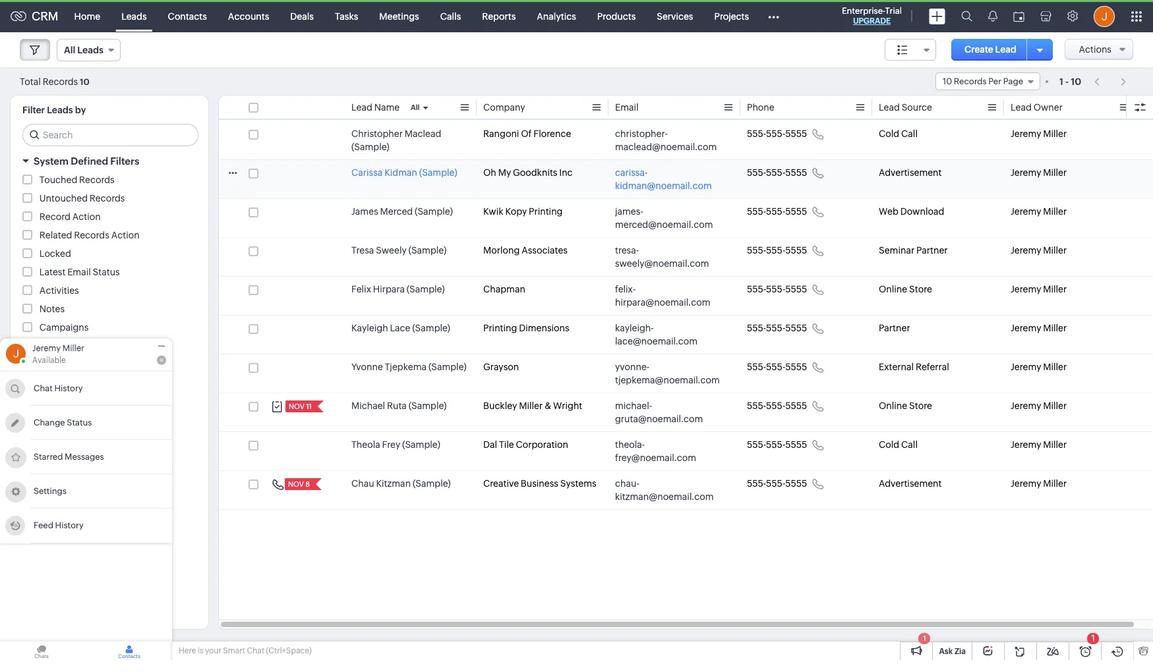 Task type: vqa. For each thing, say whether or not it's contained in the screenshot.
"Cancel" button
no



Task type: describe. For each thing, give the bounding box(es) containing it.
call for theola- frey@noemail.com
[[902, 440, 918, 450]]

jeremy miller for tresa- sweely@noemail.com
[[1011, 245, 1067, 256]]

5555 for yvonne- tjepkema@noemail.com
[[786, 362, 807, 373]]

oh my goodknits inc
[[483, 168, 573, 178]]

latest email status
[[39, 267, 120, 278]]

country
[[39, 477, 75, 488]]

555-555-5555 for michael- gruta@noemail.com
[[747, 401, 807, 412]]

0 vertical spatial printing
[[529, 206, 563, 217]]

tresa- sweely@noemail.com
[[615, 245, 709, 269]]

(sample) for theola frey (sample)
[[402, 440, 440, 450]]

meetings link
[[369, 0, 430, 32]]

michael
[[352, 401, 385, 412]]

2 horizontal spatial leads
[[121, 11, 147, 21]]

products
[[597, 11, 636, 21]]

(sample) for carissa kidman (sample)
[[419, 168, 457, 178]]

lead source
[[879, 102, 932, 113]]

owner
[[1034, 102, 1063, 113]]

deals link
[[280, 0, 324, 32]]

search element
[[954, 0, 981, 32]]

cold call for theola- frey@noemail.com
[[879, 440, 918, 450]]

phone
[[747, 102, 775, 113]]

1 vertical spatial email
[[67, 267, 91, 278]]

merced
[[380, 206, 413, 217]]

(sample) for christopher maclead (sample)
[[352, 142, 390, 152]]

cold call for christopher- maclead@noemail.com
[[879, 129, 918, 139]]

0 vertical spatial chat
[[34, 383, 53, 393]]

by for created
[[76, 496, 86, 506]]

555-555-5555 for kayleigh- lace@noemail.com
[[747, 323, 807, 334]]

1 vertical spatial chat
[[247, 647, 265, 656]]

&
[[545, 401, 552, 412]]

create menu image
[[929, 8, 946, 24]]

5555 for felix- hirpara@noemail.com
[[786, 284, 807, 295]]

theola frey (sample) link
[[352, 439, 440, 452]]

cold for theola- frey@noemail.com
[[879, 440, 900, 450]]

lead inside button
[[996, 44, 1017, 55]]

analytics link
[[526, 0, 587, 32]]

jeremy miller for james- merced@noemail.com
[[1011, 206, 1067, 217]]

touched records
[[39, 175, 115, 185]]

0 vertical spatial time
[[76, 514, 97, 525]]

filters
[[110, 156, 139, 167]]

10 for 1 - 10
[[1071, 76, 1082, 87]]

accounts
[[228, 11, 269, 21]]

deals
[[290, 11, 314, 21]]

zia
[[955, 648, 966, 657]]

name
[[374, 102, 400, 113]]

frey@noemail.com
[[615, 453, 696, 464]]

0 vertical spatial partner
[[917, 245, 948, 256]]

last activity time
[[39, 625, 114, 636]]

created for created time
[[39, 514, 74, 525]]

chau-
[[615, 479, 640, 489]]

jeremy miller for theola- frey@noemail.com
[[1011, 440, 1067, 450]]

crm
[[32, 9, 58, 23]]

create
[[965, 44, 994, 55]]

account
[[87, 422, 124, 433]]

meetings
[[379, 11, 419, 21]]

related records action
[[39, 230, 140, 241]]

calls
[[440, 11, 461, 21]]

miller for carissa- kidman@noemail.com
[[1043, 168, 1067, 178]]

store for michael- gruta@noemail.com
[[909, 401, 932, 412]]

record action
[[39, 212, 101, 222]]

lead for lead owner
[[1011, 102, 1032, 113]]

my
[[498, 168, 511, 178]]

messages
[[65, 452, 104, 462]]

jeremy for yvonne- tjepkema@noemail.com
[[1011, 362, 1042, 373]]

dal
[[483, 440, 497, 450]]

referral
[[916, 362, 949, 373]]

theola
[[352, 440, 380, 450]]

jeremy miller for chau- kitzman@noemail.com
[[1011, 479, 1067, 489]]

city
[[39, 385, 57, 396]]

felix hirpara (sample)
[[352, 284, 445, 295]]

carissa kidman (sample)
[[352, 168, 457, 178]]

miller for kayleigh- lace@noemail.com
[[1043, 323, 1067, 334]]

converted account
[[39, 422, 124, 433]]

1 vertical spatial action
[[111, 230, 140, 241]]

kwik
[[483, 206, 504, 217]]

actions
[[1079, 44, 1112, 55]]

jeremy for felix- hirpara@noemail.com
[[1011, 284, 1042, 295]]

(ctrl+space)
[[266, 647, 312, 656]]

touched
[[39, 175, 77, 185]]

jeremy for theola- frey@noemail.com
[[1011, 440, 1042, 450]]

jeremy miller for christopher- maclead@noemail.com
[[1011, 129, 1067, 139]]

1 vertical spatial partner
[[879, 323, 911, 334]]

yvonne- tjepkema@noemail.com
[[615, 362, 720, 386]]

5555 for chau- kitzman@noemail.com
[[786, 479, 807, 489]]

all for all
[[411, 104, 420, 111]]

filter for filter leads by
[[22, 105, 45, 115]]

record
[[39, 212, 70, 222]]

christopher maclead (sample)
[[352, 129, 441, 152]]

services
[[657, 11, 693, 21]]

by for filter
[[60, 348, 72, 359]]

created time
[[39, 514, 97, 525]]

Other Modules field
[[760, 6, 788, 27]]

reports
[[482, 11, 516, 21]]

(sample) for chau kitzman (sample)
[[413, 479, 451, 489]]

created by
[[39, 496, 86, 506]]

online store for felix- hirpara@noemail.com
[[879, 284, 932, 295]]

associates
[[522, 245, 568, 256]]

signals element
[[981, 0, 1006, 32]]

james merced (sample) link
[[352, 205, 453, 218]]

miller for felix- hirpara@noemail.com
[[1043, 284, 1067, 295]]

(sample) for tresa sweely (sample)
[[409, 245, 447, 256]]

lead for lead source
[[879, 102, 900, 113]]

sweely@noemail.com
[[615, 259, 709, 269]]

Search Contacts text field
[[18, 372, 156, 392]]

campaigns
[[39, 322, 89, 333]]

per
[[989, 77, 1002, 86]]

external
[[879, 362, 914, 373]]

jeremy for kayleigh- lace@noemail.com
[[1011, 323, 1042, 334]]

jeremy miller for kayleigh- lace@noemail.com
[[1011, 323, 1067, 334]]

11
[[306, 403, 312, 411]]

contacts link
[[157, 0, 218, 32]]

profile image
[[1094, 6, 1115, 27]]

miller for christopher- maclead@noemail.com
[[1043, 129, 1067, 139]]

kayleigh- lace@noemail.com
[[615, 323, 698, 347]]

jeremy for tresa- sweely@noemail.com
[[1011, 245, 1042, 256]]

kidman@noemail.com
[[615, 181, 712, 191]]

page
[[1004, 77, 1024, 86]]

notes
[[39, 304, 65, 315]]

10 inside field
[[943, 77, 952, 86]]

records for 10
[[954, 77, 987, 86]]

carissa- kidman@noemail.com
[[615, 168, 712, 191]]

jeremy for carissa- kidman@noemail.com
[[1011, 168, 1042, 178]]

felix
[[352, 284, 371, 295]]

leads link
[[111, 0, 157, 32]]

kopy
[[505, 206, 527, 217]]

5555 for tresa- sweely@noemail.com
[[786, 245, 807, 256]]

advertisement for carissa- kidman@noemail.com
[[879, 168, 942, 178]]

(sample) for yvonne tjepkema (sample)
[[429, 362, 467, 373]]

nov for chau
[[288, 481, 304, 489]]

profile element
[[1086, 0, 1123, 32]]

hirpara
[[373, 284, 405, 295]]

kayleigh
[[352, 323, 388, 334]]

christopher
[[352, 129, 403, 139]]

create menu element
[[921, 0, 954, 32]]

activity
[[59, 625, 91, 636]]

555-555-5555 for yvonne- tjepkema@noemail.com
[[747, 362, 807, 373]]

hirpara@noemail.com
[[615, 297, 711, 308]]

theola-
[[615, 440, 645, 450]]

enterprise-trial upgrade
[[842, 6, 902, 26]]

555-555-5555 for james- merced@noemail.com
[[747, 206, 807, 217]]

rangoni of florence
[[483, 129, 571, 139]]

chau kitzman (sample)
[[352, 479, 451, 489]]

records for related
[[74, 230, 109, 241]]

kayleigh lace (sample)
[[352, 323, 450, 334]]

michael- gruta@noemail.com link
[[615, 400, 721, 426]]

james
[[352, 206, 378, 217]]

555-555-5555 for felix- hirpara@noemail.com
[[747, 284, 807, 295]]

theola- frey@noemail.com
[[615, 440, 696, 464]]

(sample) for felix hirpara (sample)
[[407, 284, 445, 295]]

chau- kitzman@noemail.com link
[[615, 477, 721, 504]]

converted for converted deal
[[39, 459, 85, 470]]



Task type: locate. For each thing, give the bounding box(es) containing it.
system defined filters
[[34, 156, 139, 167]]

created for created by
[[39, 496, 74, 506]]

store for felix- hirpara@noemail.com
[[909, 284, 932, 295]]

by up annual revenue
[[60, 348, 72, 359]]

records left per
[[954, 77, 987, 86]]

signals image
[[989, 11, 998, 22]]

system
[[34, 156, 69, 167]]

6 5555 from the top
[[786, 323, 807, 334]]

8 5555 from the top
[[786, 401, 807, 412]]

services link
[[646, 0, 704, 32]]

change status
[[34, 418, 92, 428]]

grayson
[[483, 362, 519, 373]]

company
[[483, 102, 525, 113], [39, 404, 81, 414]]

1 horizontal spatial action
[[111, 230, 140, 241]]

10 555-555-5555 from the top
[[747, 479, 807, 489]]

create lead
[[965, 44, 1017, 55]]

partner
[[917, 245, 948, 256], [879, 323, 911, 334]]

1 vertical spatial leads
[[77, 45, 103, 55]]

2 horizontal spatial email
[[615, 102, 639, 113]]

leads for filter leads by
[[47, 105, 73, 115]]

jeremy miller for yvonne- tjepkema@noemail.com
[[1011, 362, 1067, 373]]

call for christopher- maclead@noemail.com
[[902, 129, 918, 139]]

(sample) right kidman
[[419, 168, 457, 178]]

all up the total records 10
[[64, 45, 75, 55]]

nov left 8
[[288, 481, 304, 489]]

9 555-555-5555 from the top
[[747, 440, 807, 450]]

555-555-5555 for chau- kitzman@noemail.com
[[747, 479, 807, 489]]

7 555-555-5555 from the top
[[747, 362, 807, 373]]

home link
[[64, 0, 111, 32]]

2 converted from the top
[[39, 459, 85, 470]]

1 advertisement from the top
[[879, 168, 942, 178]]

5555 for michael- gruta@noemail.com
[[786, 401, 807, 412]]

Search text field
[[23, 125, 198, 146]]

navigation
[[1088, 72, 1134, 91]]

10
[[1071, 76, 1082, 87], [943, 77, 952, 86], [80, 77, 90, 87]]

1 store from the top
[[909, 284, 932, 295]]

sweely
[[376, 245, 407, 256]]

2 call from the top
[[902, 440, 918, 450]]

0 vertical spatial cold call
[[879, 129, 918, 139]]

1 horizontal spatial status
[[93, 267, 120, 278]]

0 vertical spatial advertisement
[[879, 168, 942, 178]]

filter down total
[[22, 105, 45, 115]]

size image
[[898, 44, 908, 56]]

felix- hirpara@noemail.com link
[[615, 283, 721, 309]]

(sample) for michael ruta (sample)
[[409, 401, 447, 412]]

converted for converted account
[[39, 422, 85, 433]]

555-555-5555 for theola- frey@noemail.com
[[747, 440, 807, 450]]

miller for chau- kitzman@noemail.com
[[1043, 479, 1067, 489]]

1 call from the top
[[902, 129, 918, 139]]

all inside field
[[64, 45, 75, 55]]

nov
[[289, 403, 305, 411], [288, 481, 304, 489]]

nov for michael
[[289, 403, 305, 411]]

1 vertical spatial converted
[[39, 459, 85, 470]]

system defined filters button
[[11, 150, 208, 173]]

0 vertical spatial cold
[[879, 129, 900, 139]]

converted up country
[[39, 459, 85, 470]]

1 horizontal spatial 10
[[943, 77, 952, 86]]

revenue
[[72, 367, 109, 377]]

jeremy miller for michael- gruta@noemail.com
[[1011, 401, 1067, 412]]

(sample) right "frey"
[[402, 440, 440, 450]]

1 horizontal spatial printing
[[529, 206, 563, 217]]

1 vertical spatial status
[[67, 418, 92, 428]]

nov 8 link
[[285, 479, 311, 491]]

1 converted from the top
[[39, 422, 85, 433]]

all for all leads
[[64, 45, 75, 55]]

maclead
[[405, 129, 441, 139]]

records for touched
[[79, 175, 115, 185]]

creative
[[483, 479, 519, 489]]

1 vertical spatial history
[[55, 521, 84, 531]]

lead name
[[352, 102, 400, 113]]

1 5555 from the top
[[786, 129, 807, 139]]

1 vertical spatial company
[[39, 404, 81, 414]]

0 horizontal spatial by
[[60, 348, 72, 359]]

1 vertical spatial store
[[909, 401, 932, 412]]

lead left the owner
[[1011, 102, 1032, 113]]

1 vertical spatial online store
[[879, 401, 932, 412]]

5555 for james- merced@noemail.com
[[786, 206, 807, 217]]

by
[[60, 348, 72, 359], [76, 496, 86, 506]]

10 5555 from the top
[[786, 479, 807, 489]]

lead for lead name
[[352, 102, 373, 113]]

christopher- maclead@noemail.com link
[[615, 127, 721, 154]]

2 vertical spatial leads
[[47, 105, 73, 115]]

company up "rangoni"
[[483, 102, 525, 113]]

status down related records action
[[93, 267, 120, 278]]

10 for total records 10
[[80, 77, 90, 87]]

2 store from the top
[[909, 401, 932, 412]]

tjepkema
[[385, 362, 427, 373]]

history down created by
[[55, 521, 84, 531]]

jeremy for christopher- maclead@noemail.com
[[1011, 129, 1042, 139]]

total
[[20, 76, 41, 87]]

1 horizontal spatial all
[[411, 104, 420, 111]]

0 vertical spatial company
[[483, 102, 525, 113]]

inc
[[559, 168, 573, 178]]

carissa-
[[615, 168, 648, 178]]

(sample) right the merced
[[415, 206, 453, 217]]

0 horizontal spatial leads
[[47, 105, 73, 115]]

(sample) inside christopher maclead (sample)
[[352, 142, 390, 152]]

0 vertical spatial action
[[72, 212, 101, 222]]

filter by fields
[[34, 348, 102, 359]]

last
[[39, 625, 57, 636]]

1 vertical spatial cold call
[[879, 440, 918, 450]]

creative business systems
[[483, 479, 597, 489]]

(sample) right ruta
[[409, 401, 447, 412]]

cold call
[[879, 129, 918, 139], [879, 440, 918, 450]]

action up related records action
[[72, 212, 101, 222]]

1 vertical spatial time
[[93, 625, 114, 636]]

1 vertical spatial by
[[76, 496, 86, 506]]

jeremy miller for carissa- kidman@noemail.com
[[1011, 168, 1067, 178]]

advertisement for chau- kitzman@noemail.com
[[879, 479, 942, 489]]

company up change status
[[39, 404, 81, 414]]

carissa
[[352, 168, 383, 178]]

5555 for theola- frey@noemail.com
[[786, 440, 807, 450]]

1 vertical spatial cold
[[879, 440, 900, 450]]

555-555-5555 for carissa- kidman@noemail.com
[[747, 168, 807, 178]]

filter leads by
[[22, 105, 86, 115]]

2 5555 from the top
[[786, 168, 807, 178]]

leads inside field
[[77, 45, 103, 55]]

(sample) for james merced (sample)
[[415, 206, 453, 217]]

web
[[879, 206, 899, 217]]

created down created by
[[39, 514, 74, 525]]

michael-
[[615, 401, 652, 412]]

your
[[205, 647, 222, 656]]

tasks
[[335, 11, 358, 21]]

upgrade
[[853, 16, 891, 26]]

partner right seminar
[[917, 245, 948, 256]]

1 vertical spatial all
[[411, 104, 420, 111]]

store down seminar partner
[[909, 284, 932, 295]]

created down country
[[39, 496, 74, 506]]

records for untouched
[[90, 193, 125, 204]]

records for total
[[43, 76, 78, 87]]

online store down seminar partner
[[879, 284, 932, 295]]

(sample) right hirpara
[[407, 284, 445, 295]]

0 vertical spatial by
[[60, 348, 72, 359]]

1 horizontal spatial email
[[67, 267, 91, 278]]

3 555-555-5555 from the top
[[747, 206, 807, 217]]

1 vertical spatial nov
[[288, 481, 304, 489]]

michael- gruta@noemail.com
[[615, 401, 703, 425]]

corporation
[[516, 440, 568, 450]]

10 Records Per Page field
[[936, 73, 1041, 90]]

printing right kopy
[[529, 206, 563, 217]]

filter inside dropdown button
[[34, 348, 58, 359]]

0 vertical spatial online
[[879, 284, 908, 295]]

2 vertical spatial email
[[39, 533, 63, 543]]

chat right smart
[[247, 647, 265, 656]]

5555 for kayleigh- lace@noemail.com
[[786, 323, 807, 334]]

crm link
[[11, 9, 58, 23]]

10 left per
[[943, 77, 952, 86]]

by inside dropdown button
[[60, 348, 72, 359]]

4 555-555-5555 from the top
[[747, 245, 807, 256]]

online down seminar
[[879, 284, 908, 295]]

lead left name
[[352, 102, 373, 113]]

buckley
[[483, 401, 517, 412]]

None field
[[885, 39, 937, 61]]

(sample) right kitzman
[[413, 479, 451, 489]]

2 advertisement from the top
[[879, 479, 942, 489]]

5555 for christopher- maclead@noemail.com
[[786, 129, 807, 139]]

(sample) right lace
[[412, 323, 450, 334]]

(sample) down christopher
[[352, 142, 390, 152]]

untouched records
[[39, 193, 125, 204]]

2 horizontal spatial 10
[[1071, 76, 1082, 87]]

cold
[[879, 129, 900, 139], [879, 440, 900, 450]]

chat down annual
[[34, 383, 53, 393]]

0 horizontal spatial 1
[[923, 635, 926, 643]]

0 vertical spatial converted
[[39, 422, 85, 433]]

1 online from the top
[[879, 284, 908, 295]]

web download
[[879, 206, 945, 217]]

tresa-
[[615, 245, 639, 256]]

jeremy miller for felix- hirpara@noemail.com
[[1011, 284, 1067, 295]]

lead right create
[[996, 44, 1017, 55]]

search image
[[962, 11, 973, 22]]

email up christopher-
[[615, 102, 639, 113]]

All Leads field
[[57, 39, 121, 61]]

(sample) right tjepkema
[[429, 362, 467, 373]]

tresa sweely (sample)
[[352, 245, 447, 256]]

1 555-555-5555 from the top
[[747, 129, 807, 139]]

miller for theola- frey@noemail.com
[[1043, 440, 1067, 450]]

10 up the 'by'
[[80, 77, 90, 87]]

leads for all leads
[[77, 45, 103, 55]]

1 horizontal spatial partner
[[917, 245, 948, 256]]

5555 for carissa- kidman@noemail.com
[[786, 168, 807, 178]]

0 horizontal spatial all
[[64, 45, 75, 55]]

email down feed history
[[39, 533, 63, 543]]

8 555-555-5555 from the top
[[747, 401, 807, 412]]

leads right home
[[121, 11, 147, 21]]

2 horizontal spatial 1
[[1092, 634, 1095, 644]]

store down external referral
[[909, 401, 932, 412]]

2 cold call from the top
[[879, 440, 918, 450]]

0 vertical spatial status
[[93, 267, 120, 278]]

contacts image
[[88, 642, 171, 661]]

printing
[[529, 206, 563, 217], [483, 323, 517, 334]]

tjepkema@noemail.com
[[615, 375, 720, 386]]

settings
[[34, 486, 67, 496]]

1 vertical spatial printing
[[483, 323, 517, 334]]

time down created by
[[76, 514, 97, 525]]

yvonne tjepkema (sample)
[[352, 362, 467, 373]]

chat history
[[34, 383, 83, 393]]

all up maclead
[[411, 104, 420, 111]]

records down record action
[[74, 230, 109, 241]]

miller for tresa- sweely@noemail.com
[[1043, 245, 1067, 256]]

0 horizontal spatial 10
[[80, 77, 90, 87]]

converted deal
[[39, 459, 106, 470]]

morlong associates
[[483, 245, 568, 256]]

history down annual revenue
[[54, 383, 83, 393]]

0 vertical spatial email
[[615, 102, 639, 113]]

smart
[[223, 647, 245, 656]]

1 vertical spatial online
[[879, 401, 908, 412]]

10 inside the total records 10
[[80, 77, 90, 87]]

5 5555 from the top
[[786, 284, 807, 295]]

jeremy for james- merced@noemail.com
[[1011, 206, 1042, 217]]

leads down home
[[77, 45, 103, 55]]

converted up starred messages
[[39, 422, 85, 433]]

miller for yvonne- tjepkema@noemail.com
[[1043, 362, 1067, 373]]

untouched
[[39, 193, 88, 204]]

0 horizontal spatial email
[[39, 533, 63, 543]]

2 cold from the top
[[879, 440, 900, 450]]

status right change at the bottom left of the page
[[67, 418, 92, 428]]

2 online from the top
[[879, 401, 908, 412]]

history for chat history
[[54, 383, 83, 393]]

1 cold call from the top
[[879, 129, 918, 139]]

wright
[[553, 401, 583, 412]]

filter
[[22, 105, 45, 115], [34, 348, 58, 359]]

7 5555 from the top
[[786, 362, 807, 373]]

records down touched records
[[90, 193, 125, 204]]

5 555-555-5555 from the top
[[747, 284, 807, 295]]

1 vertical spatial created
[[39, 514, 74, 525]]

jeremy for chau- kitzman@noemail.com
[[1011, 479, 1042, 489]]

feed
[[34, 521, 53, 531]]

2 555-555-5555 from the top
[[747, 168, 807, 178]]

ask
[[939, 648, 953, 657]]

1 vertical spatial advertisement
[[879, 479, 942, 489]]

records inside field
[[954, 77, 987, 86]]

5555
[[786, 129, 807, 139], [786, 168, 807, 178], [786, 206, 807, 217], [786, 245, 807, 256], [786, 284, 807, 295], [786, 323, 807, 334], [786, 362, 807, 373], [786, 401, 807, 412], [786, 440, 807, 450], [786, 479, 807, 489]]

online for felix- hirpara@noemail.com
[[879, 284, 908, 295]]

locked
[[39, 249, 71, 259]]

555-555-5555 for christopher- maclead@noemail.com
[[747, 129, 807, 139]]

kitzman@noemail.com
[[615, 492, 714, 503]]

(sample) inside "link"
[[409, 245, 447, 256]]

online for michael- gruta@noemail.com
[[879, 401, 908, 412]]

0 vertical spatial created
[[39, 496, 74, 506]]

9 5555 from the top
[[786, 440, 807, 450]]

0 vertical spatial leads
[[121, 11, 147, 21]]

lead left source
[[879, 102, 900, 113]]

jeremy for michael- gruta@noemail.com
[[1011, 401, 1042, 412]]

cold for christopher- maclead@noemail.com
[[879, 129, 900, 139]]

chats image
[[0, 642, 83, 661]]

records down defined
[[79, 175, 115, 185]]

2 created from the top
[[39, 514, 74, 525]]

3 5555 from the top
[[786, 206, 807, 217]]

0 horizontal spatial company
[[39, 404, 81, 414]]

history for feed history
[[55, 521, 84, 531]]

1 horizontal spatial by
[[76, 496, 86, 506]]

0 vertical spatial filter
[[22, 105, 45, 115]]

0 horizontal spatial action
[[72, 212, 101, 222]]

miller for james- merced@noemail.com
[[1043, 206, 1067, 217]]

calendar image
[[1014, 11, 1025, 21]]

miller for michael- gruta@noemail.com
[[1043, 401, 1067, 412]]

home
[[74, 11, 100, 21]]

accounts link
[[218, 0, 280, 32]]

nov left 11
[[289, 403, 305, 411]]

row group containing christopher maclead (sample)
[[219, 121, 1153, 510]]

4 5555 from the top
[[786, 245, 807, 256]]

1 vertical spatial call
[[902, 440, 918, 450]]

555-555-5555 for tresa- sweely@noemail.com
[[747, 245, 807, 256]]

0 vertical spatial store
[[909, 284, 932, 295]]

action down untouched records
[[111, 230, 140, 241]]

online down external
[[879, 401, 908, 412]]

1 online store from the top
[[879, 284, 932, 295]]

email right latest
[[67, 267, 91, 278]]

0 vertical spatial online store
[[879, 284, 932, 295]]

printing dimensions
[[483, 323, 570, 334]]

0 vertical spatial nov
[[289, 403, 305, 411]]

1 horizontal spatial 1
[[1060, 76, 1064, 87]]

1 horizontal spatial leads
[[77, 45, 103, 55]]

maclead@noemail.com
[[615, 142, 717, 152]]

christopher maclead (sample) link
[[352, 127, 470, 154]]

10 right - at the right top
[[1071, 76, 1082, 87]]

0 horizontal spatial chat
[[34, 383, 53, 393]]

6 555-555-5555 from the top
[[747, 323, 807, 334]]

filter for filter by fields
[[34, 348, 58, 359]]

products link
[[587, 0, 646, 32]]

(sample) for kayleigh lace (sample)
[[412, 323, 450, 334]]

by up created time
[[76, 496, 86, 506]]

partner up external
[[879, 323, 911, 334]]

calls link
[[430, 0, 472, 32]]

1 created from the top
[[39, 496, 74, 506]]

printing up grayson
[[483, 323, 517, 334]]

yvonne- tjepkema@noemail.com link
[[615, 361, 721, 387]]

carissa kidman (sample) link
[[352, 166, 457, 179]]

1 horizontal spatial chat
[[247, 647, 265, 656]]

morlong
[[483, 245, 520, 256]]

2 online store from the top
[[879, 401, 932, 412]]

projects
[[715, 11, 749, 21]]

time right activity
[[93, 625, 114, 636]]

james-
[[615, 206, 643, 217]]

rangoni
[[483, 129, 519, 139]]

0 vertical spatial history
[[54, 383, 83, 393]]

seminar
[[879, 245, 915, 256]]

yvonne-
[[615, 362, 650, 373]]

0 horizontal spatial partner
[[879, 323, 911, 334]]

online store down external referral
[[879, 401, 932, 412]]

0 horizontal spatial status
[[67, 418, 92, 428]]

felix hirpara (sample) link
[[352, 283, 445, 296]]

1 vertical spatial filter
[[34, 348, 58, 359]]

filter up annual
[[34, 348, 58, 359]]

lead owner
[[1011, 102, 1063, 113]]

lace
[[390, 323, 411, 334]]

1 cold from the top
[[879, 129, 900, 139]]

0 vertical spatial call
[[902, 129, 918, 139]]

0 horizontal spatial printing
[[483, 323, 517, 334]]

tresa sweely (sample) link
[[352, 244, 447, 257]]

(sample) right sweely
[[409, 245, 447, 256]]

starred
[[34, 452, 63, 462]]

1 horizontal spatial company
[[483, 102, 525, 113]]

leads left the 'by'
[[47, 105, 73, 115]]

0 vertical spatial all
[[64, 45, 75, 55]]

jeremy miller
[[1011, 129, 1067, 139], [1011, 168, 1067, 178], [1011, 206, 1067, 217], [1011, 245, 1067, 256], [1011, 284, 1067, 295], [1011, 323, 1067, 334], [32, 344, 85, 353], [1011, 362, 1067, 373], [1011, 401, 1067, 412], [1011, 440, 1067, 450], [1011, 479, 1067, 489]]

row group
[[219, 121, 1153, 510]]

online store for michael- gruta@noemail.com
[[879, 401, 932, 412]]

records up "filter leads by"
[[43, 76, 78, 87]]



